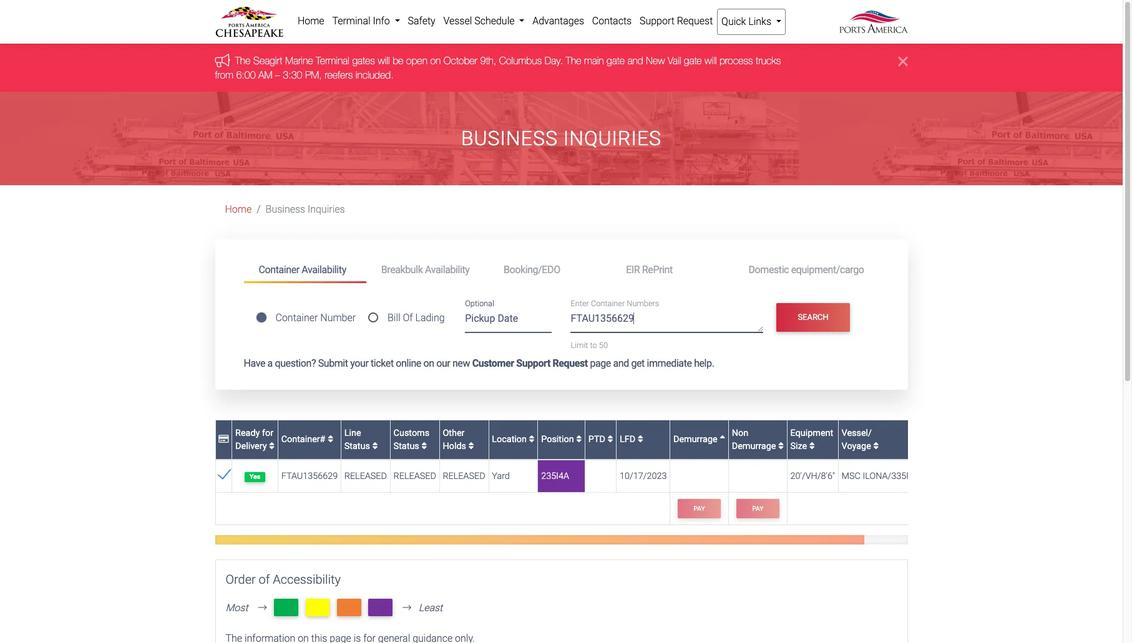 Task type: describe. For each thing, give the bounding box(es) containing it.
sort image down 'equipment' at the right bottom
[[809, 442, 815, 451]]

columbus
[[499, 55, 542, 66]]

have
[[244, 358, 265, 369]]

ilona/335r
[[863, 471, 912, 482]]

10/17/2023
[[620, 471, 667, 482]]

container availability
[[259, 264, 346, 276]]

our
[[436, 358, 450, 369]]

equipment/cargo
[[791, 264, 864, 276]]

credit card image
[[219, 435, 229, 444]]

included.
[[356, 69, 394, 80]]

search
[[798, 313, 829, 322]]

sort image for status
[[372, 442, 378, 451]]

a
[[268, 358, 273, 369]]

other
[[443, 428, 465, 439]]

lfd link
[[620, 435, 643, 445]]

vessel/ voyage
[[842, 428, 873, 452]]

domestic equipment/cargo
[[749, 264, 864, 276]]

order of accessibility
[[226, 572, 341, 587]]

customs status
[[394, 428, 430, 452]]

container for container availability
[[259, 264, 299, 276]]

get
[[631, 358, 645, 369]]

day.
[[545, 55, 563, 66]]

235i4a
[[541, 471, 569, 482]]

vessel/
[[842, 428, 872, 439]]

process
[[720, 55, 753, 66]]

2 gate from the left
[[684, 55, 702, 66]]

advantages
[[533, 15, 584, 27]]

vessel schedule link
[[439, 9, 529, 34]]

1 vertical spatial business inquiries
[[266, 204, 345, 215]]

and inside "the seagirt marine terminal gates will be open on october 9th, columbus day. the main gate and new vail gate will process trucks from 6:00 am – 3:30 pm, reefers included."
[[628, 55, 643, 66]]

2 will from the left
[[705, 55, 717, 66]]

question?
[[275, 358, 316, 369]]

4 mt from the left
[[373, 601, 388, 615]]

holds
[[443, 441, 466, 452]]

main
[[584, 55, 604, 66]]

marine
[[285, 55, 313, 66]]

non demurrage
[[732, 428, 778, 452]]

most
[[226, 603, 248, 614]]

9th,
[[480, 55, 496, 66]]

1 horizontal spatial business inquiries
[[461, 127, 662, 150]]

online
[[396, 358, 421, 369]]

container# link
[[281, 435, 333, 445]]

ready for delivery
[[235, 428, 273, 452]]

2 released from the left
[[394, 471, 436, 482]]

support request link
[[636, 9, 717, 34]]

safety
[[408, 15, 435, 27]]

enter
[[571, 299, 589, 309]]

schedule
[[474, 15, 515, 27]]

new
[[452, 358, 470, 369]]

ftau1356629
[[281, 471, 338, 482]]

equipment
[[791, 428, 833, 439]]

new
[[646, 55, 665, 66]]

advantages link
[[529, 9, 588, 34]]

container number
[[276, 312, 356, 324]]

limit to 50
[[571, 341, 608, 350]]

domestic
[[749, 264, 789, 276]]

delivery
[[235, 441, 267, 452]]

0 horizontal spatial request
[[553, 358, 588, 369]]

size
[[791, 441, 807, 452]]

breakbulk availability link
[[366, 259, 489, 281]]

lfd
[[620, 435, 638, 445]]

close image
[[899, 54, 908, 69]]

contacts
[[592, 15, 632, 27]]

least
[[419, 603, 443, 614]]

for
[[262, 428, 273, 439]]

1 vertical spatial inquiries
[[308, 204, 345, 215]]

status for line
[[344, 441, 370, 452]]

3 released from the left
[[443, 471, 485, 482]]

0 vertical spatial business
[[461, 127, 558, 150]]

sort image inside ptd link
[[608, 435, 613, 444]]

Optional text field
[[465, 308, 552, 333]]

help.
[[694, 358, 714, 369]]

sort image right holds in the bottom of the page
[[468, 442, 474, 451]]

availability for breakbulk availability
[[425, 264, 470, 276]]

be
[[393, 55, 403, 66]]

1 mt from the left
[[279, 601, 293, 615]]

sort image for demurrage
[[778, 442, 784, 451]]

2 long arrow right image from the left
[[398, 603, 416, 613]]

gates
[[352, 55, 375, 66]]

sort image inside position link
[[576, 435, 582, 444]]

limit
[[571, 341, 588, 350]]

other holds
[[443, 428, 468, 452]]

quick links
[[722, 16, 774, 27]]

ticket
[[371, 358, 394, 369]]

the seagirt marine terminal gates will be open on october 9th, columbus day. the main gate and new vail gate will process trucks from 6:00 am – 3:30 pm, reefers included.
[[215, 55, 781, 80]]

status for customs
[[394, 441, 419, 452]]

home for home link to the right
[[298, 15, 324, 27]]

line
[[344, 428, 361, 439]]

on inside "the seagirt marine terminal gates will be open on october 9th, columbus day. the main gate and new vail gate will process trucks from 6:00 am – 3:30 pm, reefers included."
[[430, 55, 441, 66]]

3:30
[[283, 69, 302, 80]]

ptd
[[588, 435, 608, 445]]

bill
[[388, 312, 400, 324]]

ptd link
[[588, 435, 613, 445]]

safety link
[[404, 9, 439, 34]]

1 vertical spatial support
[[516, 358, 550, 369]]

open
[[406, 55, 428, 66]]

eir reprint link
[[611, 259, 734, 281]]

domestic equipment/cargo link
[[734, 259, 879, 281]]

customer
[[472, 358, 514, 369]]

position
[[541, 435, 576, 445]]

1 vertical spatial home link
[[225, 204, 252, 215]]

vessel
[[443, 15, 472, 27]]

reprint
[[642, 264, 673, 276]]

2 the from the left
[[566, 55, 581, 66]]



Task type: vqa. For each thing, say whether or not it's contained in the screenshot.
The Terminal inside Each truck entering the Seagirt Marine Terminal must have a valid RFID tag mounted correctly.
no



Task type: locate. For each thing, give the bounding box(es) containing it.
long arrow right image left least
[[398, 603, 416, 613]]

sort image for voyage
[[873, 442, 879, 451]]

gate
[[607, 55, 625, 66], [684, 55, 702, 66]]

sort image inside the lfd link
[[638, 435, 643, 444]]

1 vertical spatial and
[[613, 358, 629, 369]]

info
[[373, 15, 390, 27]]

vail
[[668, 55, 681, 66]]

numbers
[[627, 299, 659, 309]]

availability up container number
[[302, 264, 346, 276]]

lading
[[415, 312, 445, 324]]

1 horizontal spatial inquiries
[[563, 127, 662, 150]]

1 released from the left
[[344, 471, 387, 482]]

released down the line status
[[344, 471, 387, 482]]

request down limit on the bottom right of the page
[[553, 358, 588, 369]]

availability for container availability
[[302, 264, 346, 276]]

enter container numbers
[[571, 299, 659, 309]]

0 horizontal spatial availability
[[302, 264, 346, 276]]

customs
[[394, 428, 430, 439]]

sort image left position
[[529, 435, 535, 444]]

inquiries
[[563, 127, 662, 150], [308, 204, 345, 215]]

eir
[[626, 264, 640, 276]]

search button
[[777, 303, 850, 332]]

sort image down the customs
[[422, 442, 427, 451]]

released down holds in the bottom of the page
[[443, 471, 485, 482]]

long arrow right image
[[253, 603, 272, 613], [398, 603, 416, 613]]

0 horizontal spatial home
[[225, 204, 252, 215]]

long arrow right image right most
[[253, 603, 272, 613]]

and left the get on the right of page
[[613, 358, 629, 369]]

position link
[[541, 435, 582, 445]]

container for container number
[[276, 312, 318, 324]]

order
[[226, 572, 256, 587]]

will left process
[[705, 55, 717, 66]]

2 status from the left
[[394, 441, 419, 452]]

–
[[275, 69, 280, 80]]

and left new
[[628, 55, 643, 66]]

3 mt from the left
[[342, 601, 356, 615]]

terminal
[[332, 15, 370, 27], [316, 55, 350, 66]]

1 horizontal spatial business
[[461, 127, 558, 150]]

support
[[640, 15, 675, 27], [516, 358, 550, 369]]

october
[[444, 55, 478, 66]]

0 vertical spatial inquiries
[[563, 127, 662, 150]]

container
[[259, 264, 299, 276], [591, 299, 625, 309], [276, 312, 318, 324]]

0 horizontal spatial the
[[235, 55, 251, 66]]

sort image left customs status
[[372, 442, 378, 451]]

1 horizontal spatial request
[[677, 15, 713, 27]]

status
[[344, 441, 370, 452], [394, 441, 419, 452]]

from
[[215, 69, 233, 80]]

1 availability from the left
[[302, 264, 346, 276]]

status down line on the left of the page
[[344, 441, 370, 452]]

2 availability from the left
[[425, 264, 470, 276]]

1 vertical spatial request
[[553, 358, 588, 369]]

vessel schedule
[[443, 15, 517, 27]]

equipment size
[[791, 428, 833, 452]]

gate right vail
[[684, 55, 702, 66]]

bullhorn image
[[215, 54, 235, 67]]

1 horizontal spatial gate
[[684, 55, 702, 66]]

released down customs status
[[394, 471, 436, 482]]

0 vertical spatial home link
[[294, 9, 328, 34]]

1 will from the left
[[378, 55, 390, 66]]

voyage
[[842, 441, 871, 452]]

sort image
[[328, 435, 333, 444], [576, 435, 582, 444], [608, 435, 613, 444], [638, 435, 643, 444], [269, 442, 275, 451], [422, 442, 427, 451], [468, 442, 474, 451], [809, 442, 815, 451]]

1 horizontal spatial home
[[298, 15, 324, 27]]

1 vertical spatial home
[[225, 204, 252, 215]]

0 vertical spatial request
[[677, 15, 713, 27]]

bill of lading
[[388, 312, 445, 324]]

eir reprint
[[626, 264, 673, 276]]

terminal up reefers
[[316, 55, 350, 66]]

breakbulk availability
[[381, 264, 470, 276]]

terminal info link
[[328, 9, 404, 34]]

Enter Container Numbers text field
[[571, 311, 763, 333]]

0 horizontal spatial inquiries
[[308, 204, 345, 215]]

1 vertical spatial terminal
[[316, 55, 350, 66]]

gate right main
[[607, 55, 625, 66]]

location link
[[492, 435, 535, 445]]

links
[[749, 16, 771, 27]]

of
[[403, 312, 413, 324]]

1 horizontal spatial home link
[[294, 9, 328, 34]]

sort image left the size
[[778, 442, 784, 451]]

container#
[[281, 435, 328, 445]]

0 vertical spatial container
[[259, 264, 299, 276]]

have a question? submit your ticket online on our new customer support request page and get immediate help.
[[244, 358, 714, 369]]

1 horizontal spatial will
[[705, 55, 717, 66]]

0 vertical spatial business inquiries
[[461, 127, 662, 150]]

20'/vh/8'6"
[[791, 471, 835, 482]]

1 vertical spatial container
[[591, 299, 625, 309]]

0 horizontal spatial home link
[[225, 204, 252, 215]]

page
[[590, 358, 611, 369]]

quick
[[722, 16, 746, 27]]

status inside the line status
[[344, 441, 370, 452]]

sort up image
[[720, 435, 725, 444]]

sort image left lfd
[[608, 435, 613, 444]]

1 vertical spatial on
[[424, 358, 434, 369]]

terminal inside "the seagirt marine terminal gates will be open on october 9th, columbus day. the main gate and new vail gate will process trucks from 6:00 am – 3:30 pm, reefers included."
[[316, 55, 350, 66]]

sort image right the voyage
[[873, 442, 879, 451]]

demurrage down non
[[732, 441, 776, 452]]

mt
[[279, 601, 293, 615], [310, 601, 325, 615], [342, 601, 356, 615], [373, 601, 388, 615]]

sort image left line on the left of the page
[[328, 435, 333, 444]]

demurrage inside the non demurrage
[[732, 441, 776, 452]]

pm,
[[305, 69, 322, 80]]

support up new
[[640, 15, 675, 27]]

50
[[599, 341, 608, 350]]

1 horizontal spatial released
[[394, 471, 436, 482]]

will left be
[[378, 55, 390, 66]]

1 gate from the left
[[607, 55, 625, 66]]

location
[[492, 435, 529, 445]]

demurrage
[[673, 435, 720, 445], [732, 441, 776, 452]]

status inside customs status
[[394, 441, 419, 452]]

and
[[628, 55, 643, 66], [613, 358, 629, 369]]

1 horizontal spatial the
[[566, 55, 581, 66]]

sort image up 10/17/2023
[[638, 435, 643, 444]]

status down the customs
[[394, 441, 419, 452]]

1 vertical spatial business
[[266, 204, 305, 215]]

0 horizontal spatial status
[[344, 441, 370, 452]]

0 vertical spatial terminal
[[332, 15, 370, 27]]

availability
[[302, 264, 346, 276], [425, 264, 470, 276]]

1 horizontal spatial demurrage
[[732, 441, 776, 452]]

the right 'day.'
[[566, 55, 581, 66]]

1 long arrow right image from the left
[[253, 603, 272, 613]]

support request
[[640, 15, 713, 27]]

availability right breakbulk on the left of page
[[425, 264, 470, 276]]

2 mt from the left
[[310, 601, 325, 615]]

demurrage link
[[673, 435, 725, 445]]

breakbulk
[[381, 264, 423, 276]]

support right 'customer'
[[516, 358, 550, 369]]

optional
[[465, 299, 494, 309]]

on right 'open'
[[430, 55, 441, 66]]

your
[[350, 358, 369, 369]]

to
[[590, 341, 597, 350]]

1 horizontal spatial availability
[[425, 264, 470, 276]]

0 vertical spatial on
[[430, 55, 441, 66]]

0 horizontal spatial released
[[344, 471, 387, 482]]

customer support request link
[[472, 358, 588, 369]]

1 horizontal spatial status
[[394, 441, 419, 452]]

container right enter
[[591, 299, 625, 309]]

home for the bottom home link
[[225, 204, 252, 215]]

1 horizontal spatial long arrow right image
[[398, 603, 416, 613]]

request left quick
[[677, 15, 713, 27]]

on
[[430, 55, 441, 66], [424, 358, 434, 369]]

the seagirt marine terminal gates will be open on october 9th, columbus day. the main gate and new vail gate will process trucks from 6:00 am – 3:30 pm, reefers included. link
[[215, 55, 781, 80]]

0 horizontal spatial long arrow right image
[[253, 603, 272, 613]]

sort image inside container# link
[[328, 435, 333, 444]]

0 vertical spatial support
[[640, 15, 675, 27]]

trucks
[[756, 55, 781, 66]]

container up container number
[[259, 264, 299, 276]]

terminal info
[[332, 15, 392, 27]]

0 horizontal spatial business
[[266, 204, 305, 215]]

sort image left ptd
[[576, 435, 582, 444]]

sort image
[[529, 435, 535, 444], [372, 442, 378, 451], [778, 442, 784, 451], [873, 442, 879, 451]]

accessibility
[[273, 572, 341, 587]]

6:00
[[236, 69, 256, 80]]

1 the from the left
[[235, 55, 251, 66]]

of
[[259, 572, 270, 587]]

line status
[[344, 428, 372, 452]]

1 horizontal spatial support
[[640, 15, 675, 27]]

container left number
[[276, 312, 318, 324]]

request
[[677, 15, 713, 27], [553, 358, 588, 369]]

2 vertical spatial container
[[276, 312, 318, 324]]

sort image down for
[[269, 442, 275, 451]]

container availability link
[[244, 259, 366, 283]]

0 horizontal spatial will
[[378, 55, 390, 66]]

1 status from the left
[[344, 441, 370, 452]]

2 horizontal spatial released
[[443, 471, 485, 482]]

submit
[[318, 358, 348, 369]]

0 horizontal spatial support
[[516, 358, 550, 369]]

on left our
[[424, 358, 434, 369]]

the seagirt marine terminal gates will be open on october 9th, columbus day. the main gate and new vail gate will process trucks from 6:00 am – 3:30 pm, reefers included. alert
[[0, 44, 1123, 92]]

released
[[344, 471, 387, 482], [394, 471, 436, 482], [443, 471, 485, 482]]

the up 6:00 on the top left of the page
[[235, 55, 251, 66]]

0 horizontal spatial gate
[[607, 55, 625, 66]]

terminal left info
[[332, 15, 370, 27]]

immediate
[[647, 358, 692, 369]]

sort image inside location "link"
[[529, 435, 535, 444]]

0 horizontal spatial demurrage
[[673, 435, 720, 445]]

demurrage left non
[[673, 435, 720, 445]]

0 vertical spatial and
[[628, 55, 643, 66]]

0 horizontal spatial business inquiries
[[266, 204, 345, 215]]

0 vertical spatial home
[[298, 15, 324, 27]]



